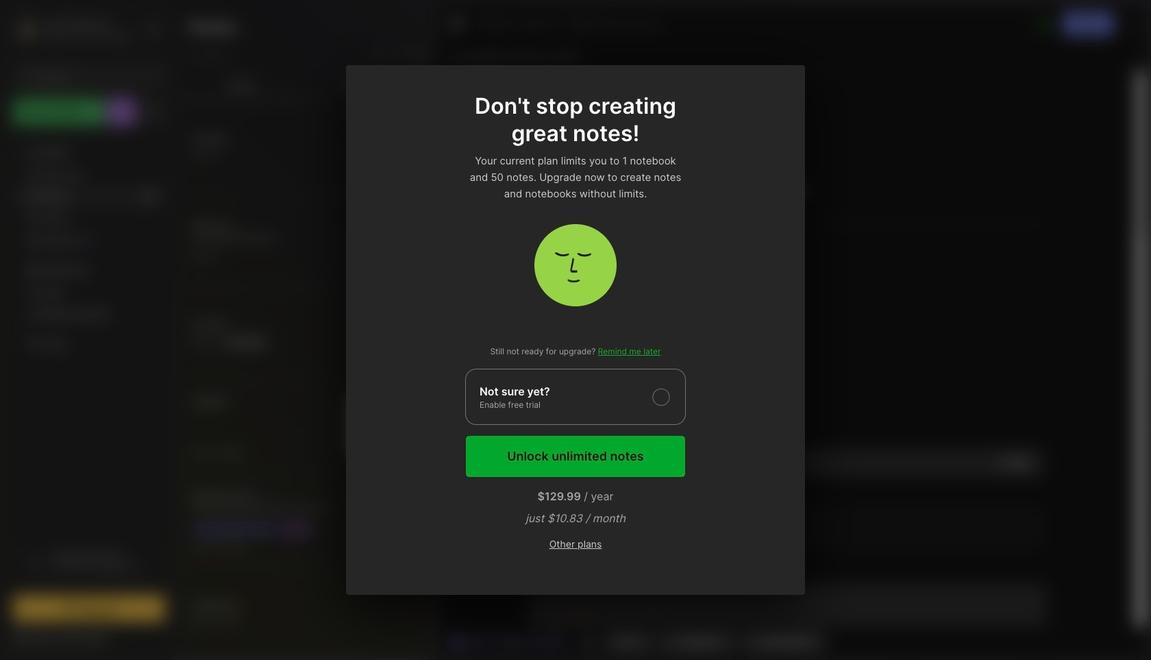 Task type: vqa. For each thing, say whether or not it's contained in the screenshot.
Expand note icon
yes



Task type: locate. For each thing, give the bounding box(es) containing it.
expand note image
[[450, 16, 466, 32]]

expand tags image
[[18, 289, 26, 297]]

tree
[[5, 134, 173, 530]]

None search field
[[38, 68, 153, 84]]

happy face illustration image
[[535, 224, 617, 306]]

none search field inside main element
[[38, 68, 153, 84]]

dialog
[[346, 65, 805, 595]]

tab list
[[178, 71, 435, 99]]

None checkbox
[[465, 369, 686, 425]]

Search text field
[[38, 70, 153, 83]]

main element
[[0, 0, 178, 660]]

expand notebooks image
[[18, 267, 26, 275]]



Task type: describe. For each thing, give the bounding box(es) containing it.
add tag image
[[580, 633, 596, 650]]

Note Editor text field
[[440, 71, 1147, 627]]

tree inside main element
[[5, 134, 173, 530]]

note window element
[[439, 4, 1147, 656]]



